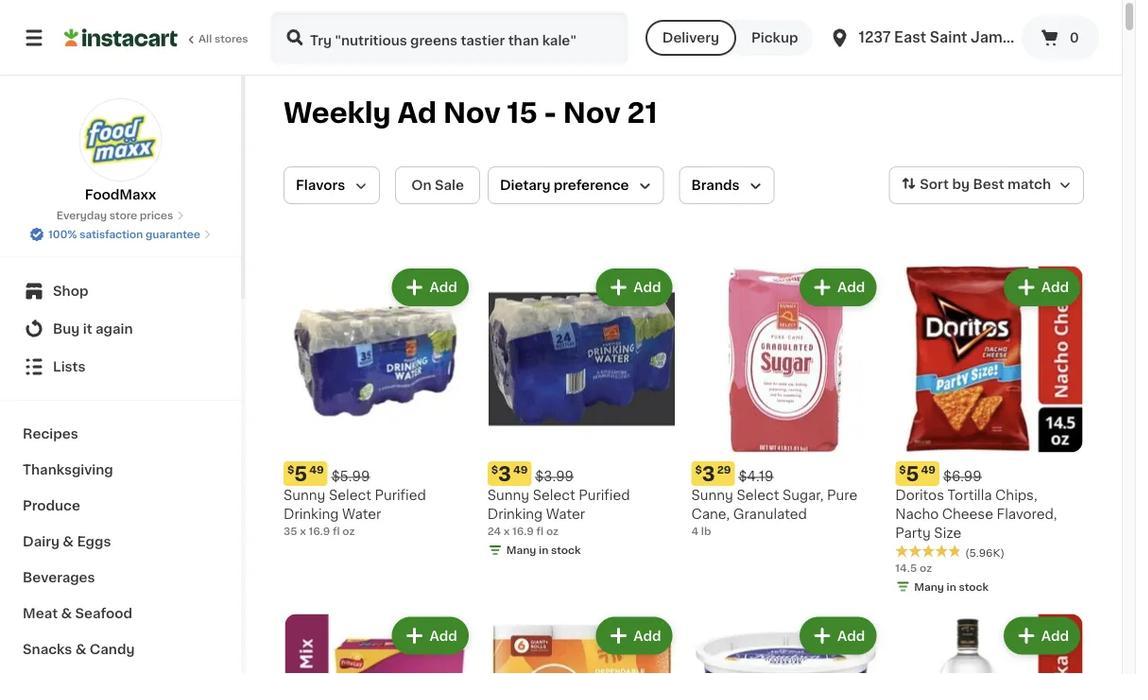 Task type: vqa. For each thing, say whether or not it's contained in the screenshot.
the top budget
no



Task type: describe. For each thing, give the bounding box(es) containing it.
candy
[[90, 643, 135, 656]]

pickup
[[752, 31, 798, 44]]

oz for 5
[[343, 526, 355, 536]]

recipes
[[23, 427, 78, 441]]

on
[[411, 179, 432, 192]]

$ for 3
[[695, 464, 702, 475]]

seafood
[[75, 607, 132, 620]]

16.9 for 3
[[512, 526, 534, 536]]

$ 3 49 $3.99 sunny select purified drinking water 24 x 16.9 fl oz
[[488, 463, 630, 536]]

0
[[1070, 31, 1079, 44]]

preference
[[554, 179, 629, 192]]

3 for $ 3 49 $3.99 sunny select purified drinking water 24 x 16.9 fl oz
[[498, 463, 511, 483]]

-
[[544, 100, 557, 127]]

select for 3
[[533, 489, 575, 502]]

meat & seafood link
[[11, 596, 230, 632]]

cheese
[[942, 507, 994, 521]]

1 horizontal spatial in
[[947, 581, 957, 592]]

store
[[109, 210, 137, 221]]

delivery button
[[645, 20, 736, 56]]

size
[[934, 526, 962, 540]]

Search field
[[272, 13, 627, 62]]

15
[[507, 100, 538, 127]]

1 vertical spatial stock
[[959, 581, 989, 592]]

nacho
[[896, 507, 939, 521]]

doritos tortilla chips, nacho cheese flavored, party size
[[896, 489, 1057, 540]]

dietary preference button
[[488, 166, 664, 204]]

delivery
[[663, 31, 719, 44]]

brands button
[[679, 166, 775, 204]]

lists
[[53, 360, 86, 373]]

pickup button
[[736, 20, 813, 56]]

dietary
[[500, 179, 551, 192]]

3 for $ 3 29
[[702, 463, 715, 483]]

fl for 5
[[333, 526, 340, 536]]

$ 5 49
[[899, 463, 936, 483]]

dietary preference
[[500, 179, 629, 192]]

best
[[973, 178, 1005, 191]]

sort
[[920, 178, 949, 191]]

foodmaxx link
[[79, 98, 162, 204]]

sale
[[435, 179, 464, 192]]

$ inside "$ 3 49 $3.99 sunny select purified drinking water 24 x 16.9 fl oz"
[[491, 464, 498, 475]]

100% satisfaction guarantee
[[48, 229, 200, 240]]

brands
[[692, 179, 740, 192]]

purified for 5
[[375, 489, 426, 502]]

lb
[[701, 526, 711, 536]]

1 horizontal spatial many in stock
[[914, 581, 989, 592]]

Best match Sort by field
[[889, 166, 1084, 204]]

thanksgiving
[[23, 463, 113, 476]]

35
[[284, 526, 297, 536]]

fl for 3
[[537, 526, 544, 536]]

everyday
[[56, 210, 107, 221]]

water for 5
[[342, 507, 381, 521]]

$ for sunny select purified drinking water
[[287, 464, 294, 475]]

buy
[[53, 322, 80, 336]]

produce
[[23, 499, 80, 512]]

recipes link
[[11, 416, 230, 452]]

& for snacks
[[75, 643, 86, 656]]

street
[[1023, 31, 1069, 44]]

meat & seafood
[[23, 607, 132, 620]]

satisfaction
[[80, 229, 143, 240]]

produce link
[[11, 488, 230, 524]]

foodmaxx logo image
[[79, 98, 162, 182]]

on sale
[[411, 179, 464, 192]]

lists link
[[11, 348, 230, 386]]

1237
[[859, 31, 891, 44]]

all
[[199, 34, 212, 44]]

$5.49 original price: $6.99 element
[[896, 461, 1084, 486]]

1 nov from the left
[[443, 100, 501, 127]]

1237 east saint james street button
[[829, 11, 1069, 64]]

0 horizontal spatial many in stock
[[506, 545, 581, 555]]

east
[[894, 31, 927, 44]]

snacks
[[23, 643, 72, 656]]

snacks & candy link
[[11, 632, 230, 667]]

& for dairy
[[63, 535, 74, 548]]

0 vertical spatial stock
[[551, 545, 581, 555]]

$3.99
[[535, 470, 574, 483]]

select inside sunny select sugar, pure cane, granulated 4 lb
[[737, 489, 779, 502]]

water for 3
[[546, 507, 585, 521]]

eggs
[[77, 535, 111, 548]]

5 for sunny select purified drinking water
[[294, 463, 308, 483]]

flavors button
[[284, 166, 380, 204]]

1 horizontal spatial many
[[914, 581, 944, 592]]

beverages link
[[11, 560, 230, 596]]

$ 5 49 $5.99 sunny select purified drinking water 35 x 16.9 fl oz
[[284, 463, 426, 536]]

again
[[96, 322, 133, 336]]

weekly ad nov 15 - nov 21
[[284, 100, 657, 127]]

buy it again link
[[11, 310, 230, 348]]

thanksgiving link
[[11, 452, 230, 488]]

foodmaxx
[[85, 188, 156, 201]]

by
[[952, 178, 970, 191]]



Task type: locate. For each thing, give the bounding box(es) containing it.
in down "$ 3 49 $3.99 sunny select purified drinking water 24 x 16.9 fl oz"
[[539, 545, 549, 555]]

tortilla
[[948, 489, 992, 502]]

james
[[971, 31, 1020, 44]]

guarantee
[[146, 229, 200, 240]]

stock down "$ 3 49 $3.99 sunny select purified drinking water 24 x 16.9 fl oz"
[[551, 545, 581, 555]]

0 horizontal spatial stock
[[551, 545, 581, 555]]

3 $ from the left
[[695, 464, 702, 475]]

$4.19
[[739, 470, 774, 483]]

x right 24
[[504, 526, 510, 536]]

1 water from the left
[[342, 507, 381, 521]]

all stores link
[[64, 11, 250, 64]]

16.9 inside "$ 3 49 $3.99 sunny select purified drinking water 24 x 16.9 fl oz"
[[512, 526, 534, 536]]

best match
[[973, 178, 1051, 191]]

select inside "$ 3 49 $3.99 sunny select purified drinking water 24 x 16.9 fl oz"
[[533, 489, 575, 502]]

$ for 5
[[899, 464, 906, 475]]

dairy & eggs link
[[11, 524, 230, 560]]

1 horizontal spatial fl
[[537, 526, 544, 536]]

select down $5.99
[[329, 489, 371, 502]]

x inside $ 5 49 $5.99 sunny select purified drinking water 35 x 16.9 fl oz
[[300, 526, 306, 536]]

product group
[[284, 265, 472, 539], [488, 265, 676, 561], [692, 265, 880, 539], [896, 265, 1084, 598], [284, 613, 472, 674], [488, 613, 676, 674], [692, 613, 880, 674], [896, 613, 1084, 674]]

select for 5
[[329, 489, 371, 502]]

0 horizontal spatial in
[[539, 545, 549, 555]]

drinking
[[284, 507, 339, 521], [488, 507, 543, 521]]

1 select from the left
[[329, 489, 371, 502]]

0 vertical spatial &
[[63, 535, 74, 548]]

5 left $5.99
[[294, 463, 308, 483]]

1 horizontal spatial 5
[[906, 463, 919, 483]]

drinking for 3
[[488, 507, 543, 521]]

1 horizontal spatial oz
[[546, 526, 559, 536]]

1 5 from the left
[[294, 463, 308, 483]]

100% satisfaction guarantee button
[[29, 223, 212, 242]]

purified inside "$ 3 49 $3.99 sunny select purified drinking water 24 x 16.9 fl oz"
[[579, 489, 630, 502]]

sunny up cane,
[[692, 489, 734, 502]]

sort by
[[920, 178, 970, 191]]

0 horizontal spatial x
[[300, 526, 306, 536]]

0 horizontal spatial sunny
[[284, 489, 326, 502]]

oz down $3.99
[[546, 526, 559, 536]]

many down 14.5 oz
[[914, 581, 944, 592]]

& inside meat & seafood link
[[61, 607, 72, 620]]

fl inside "$ 3 49 $3.99 sunny select purified drinking water 24 x 16.9 fl oz"
[[537, 526, 544, 536]]

1 horizontal spatial select
[[533, 489, 575, 502]]

21
[[627, 100, 657, 127]]

shop link
[[11, 272, 230, 310]]

None search field
[[270, 11, 628, 64]]

2 horizontal spatial sunny
[[692, 489, 734, 502]]

1 horizontal spatial sunny
[[488, 489, 530, 502]]

service type group
[[645, 20, 813, 56]]

0 button
[[1022, 15, 1100, 61]]

$ left $5.99
[[287, 464, 294, 475]]

1 horizontal spatial 3
[[702, 463, 715, 483]]

many down "$ 3 49 $3.99 sunny select purified drinking water 24 x 16.9 fl oz"
[[506, 545, 536, 555]]

buy it again
[[53, 322, 133, 336]]

everyday store prices
[[56, 210, 173, 221]]

dairy
[[23, 535, 59, 548]]

0 horizontal spatial 3
[[498, 463, 511, 483]]

49 for sunny select purified drinking water
[[309, 464, 324, 475]]

sunny inside "$ 3 49 $3.99 sunny select purified drinking water 24 x 16.9 fl oz"
[[488, 489, 530, 502]]

2 select from the left
[[533, 489, 575, 502]]

5 inside $ 5 49 $5.99 sunny select purified drinking water 35 x 16.9 fl oz
[[294, 463, 308, 483]]

1 sunny from the left
[[284, 489, 326, 502]]

1 purified from the left
[[375, 489, 426, 502]]

2 horizontal spatial 49
[[921, 464, 936, 475]]

1 3 from the left
[[498, 463, 511, 483]]

(5.96k)
[[965, 547, 1005, 558]]

2 purified from the left
[[579, 489, 630, 502]]

0 horizontal spatial fl
[[333, 526, 340, 536]]

1 horizontal spatial purified
[[579, 489, 630, 502]]

all stores
[[199, 34, 248, 44]]

$ up 'doritos'
[[899, 464, 906, 475]]

2 nov from the left
[[563, 100, 621, 127]]

stock down (5.96k)
[[959, 581, 989, 592]]

water inside $ 5 49 $5.99 sunny select purified drinking water 35 x 16.9 fl oz
[[342, 507, 381, 521]]

x for 5
[[300, 526, 306, 536]]

49 for 5
[[921, 464, 936, 475]]

sunny up 35
[[284, 489, 326, 502]]

$ 3 29
[[695, 463, 731, 483]]

water down $5.99
[[342, 507, 381, 521]]

ad
[[397, 100, 437, 127]]

49 up 'doritos'
[[921, 464, 936, 475]]

$ inside $ 5 49
[[899, 464, 906, 475]]

0 horizontal spatial many
[[506, 545, 536, 555]]

$5.99
[[332, 470, 370, 483]]

purified down $3.49 original price: $3.99 element
[[579, 489, 630, 502]]

3
[[498, 463, 511, 483], [702, 463, 715, 483]]

many in stock down 14.5 oz
[[914, 581, 989, 592]]

drinking for 5
[[284, 507, 339, 521]]

1 horizontal spatial drinking
[[488, 507, 543, 521]]

drinking inside $ 5 49 $5.99 sunny select purified drinking water 35 x 16.9 fl oz
[[284, 507, 339, 521]]

& left candy
[[75, 643, 86, 656]]

select down $3.99
[[533, 489, 575, 502]]

in
[[539, 545, 549, 555], [947, 581, 957, 592]]

doritos
[[896, 489, 944, 502]]

fl
[[333, 526, 340, 536], [537, 526, 544, 536]]

3 inside "$ 3 49 $3.99 sunny select purified drinking water 24 x 16.9 fl oz"
[[498, 463, 511, 483]]

0 vertical spatial in
[[539, 545, 549, 555]]

oz inside $ 5 49 $5.99 sunny select purified drinking water 35 x 16.9 fl oz
[[343, 526, 355, 536]]

16.9 right 35
[[309, 526, 330, 536]]

flavors
[[296, 179, 345, 192]]

16.9 for 5
[[309, 526, 330, 536]]

2 x from the left
[[504, 526, 510, 536]]

24
[[488, 526, 501, 536]]

stores
[[215, 34, 248, 44]]

3 left 29
[[702, 463, 715, 483]]

drinking inside "$ 3 49 $3.99 sunny select purified drinking water 24 x 16.9 fl oz"
[[488, 507, 543, 521]]

snacks & candy
[[23, 643, 135, 656]]

5
[[294, 463, 308, 483], [906, 463, 919, 483]]

1 horizontal spatial nov
[[563, 100, 621, 127]]

add
[[430, 281, 457, 294], [634, 281, 661, 294], [838, 281, 865, 294], [1042, 281, 1069, 294], [430, 629, 457, 642], [634, 629, 661, 642], [838, 629, 865, 642], [1042, 629, 1069, 642]]

0 horizontal spatial purified
[[375, 489, 426, 502]]

3 sunny from the left
[[692, 489, 734, 502]]

0 horizontal spatial 5
[[294, 463, 308, 483]]

stock
[[551, 545, 581, 555], [959, 581, 989, 592]]

nov left 15
[[443, 100, 501, 127]]

purified for 3
[[579, 489, 630, 502]]

2 sunny from the left
[[488, 489, 530, 502]]

1 vertical spatial in
[[947, 581, 957, 592]]

1 horizontal spatial water
[[546, 507, 585, 521]]

shop
[[53, 285, 88, 298]]

16.9 right 24
[[512, 526, 534, 536]]

sunny inside $ 5 49 $5.99 sunny select purified drinking water 35 x 16.9 fl oz
[[284, 489, 326, 502]]

3 49 from the left
[[921, 464, 936, 475]]

$ inside $ 5 49 $5.99 sunny select purified drinking water 35 x 16.9 fl oz
[[287, 464, 294, 475]]

dairy & eggs
[[23, 535, 111, 548]]

oz down $5.99
[[343, 526, 355, 536]]

sunny for 3
[[488, 489, 530, 502]]

$
[[287, 464, 294, 475], [491, 464, 498, 475], [695, 464, 702, 475], [899, 464, 906, 475]]

sugar,
[[783, 489, 824, 502]]

3 select from the left
[[737, 489, 779, 502]]

4
[[692, 526, 699, 536]]

1 vertical spatial many
[[914, 581, 944, 592]]

many in stock down "$ 3 49 $3.99 sunny select purified drinking water 24 x 16.9 fl oz"
[[506, 545, 581, 555]]

100%
[[48, 229, 77, 240]]

nov right -
[[563, 100, 621, 127]]

4 $ from the left
[[899, 464, 906, 475]]

sunny up 24
[[488, 489, 530, 502]]

select
[[329, 489, 371, 502], [533, 489, 575, 502], [737, 489, 779, 502]]

sunny select sugar, pure cane, granulated 4 lb
[[692, 489, 858, 536]]

0 horizontal spatial 16.9
[[309, 526, 330, 536]]

1 vertical spatial many in stock
[[914, 581, 989, 592]]

meat
[[23, 607, 58, 620]]

3 left $3.99
[[498, 463, 511, 483]]

3 inside "element"
[[702, 463, 715, 483]]

0 horizontal spatial water
[[342, 507, 381, 521]]

nov
[[443, 100, 501, 127], [563, 100, 621, 127]]

on sale button
[[395, 166, 480, 204]]

party
[[896, 526, 931, 540]]

$ left $3.99
[[491, 464, 498, 475]]

$3.29 original price: $4.19 element
[[692, 461, 880, 486]]

many in stock
[[506, 545, 581, 555], [914, 581, 989, 592]]

& right meat
[[61, 607, 72, 620]]

2 fl from the left
[[537, 526, 544, 536]]

$6.99
[[943, 470, 982, 483]]

14.5 oz
[[896, 562, 932, 573]]

oz right 14.5 at the right
[[920, 562, 932, 573]]

instacart logo image
[[64, 26, 178, 49]]

drinking up 35
[[284, 507, 339, 521]]

0 vertical spatial many in stock
[[506, 545, 581, 555]]

1 fl from the left
[[333, 526, 340, 536]]

sunny
[[284, 489, 326, 502], [488, 489, 530, 502], [692, 489, 734, 502]]

49
[[309, 464, 324, 475], [513, 464, 528, 475], [921, 464, 936, 475]]

$3.49 original price: $3.99 element
[[488, 461, 676, 486]]

water down $3.99
[[546, 507, 585, 521]]

2 $ from the left
[[491, 464, 498, 475]]

purified down $5.49 original price: $5.99 element at left
[[375, 489, 426, 502]]

1 x from the left
[[300, 526, 306, 536]]

oz
[[343, 526, 355, 536], [546, 526, 559, 536], [920, 562, 932, 573]]

49 inside $ 5 49
[[921, 464, 936, 475]]

purified inside $ 5 49 $5.99 sunny select purified drinking water 35 x 16.9 fl oz
[[375, 489, 426, 502]]

in down size on the right of the page
[[947, 581, 957, 592]]

1 16.9 from the left
[[309, 526, 330, 536]]

1 49 from the left
[[309, 464, 324, 475]]

49 inside $ 5 49 $5.99 sunny select purified drinking water 35 x 16.9 fl oz
[[309, 464, 324, 475]]

2 3 from the left
[[702, 463, 715, 483]]

2 horizontal spatial oz
[[920, 562, 932, 573]]

0 horizontal spatial drinking
[[284, 507, 339, 521]]

2 vertical spatial &
[[75, 643, 86, 656]]

flavored,
[[997, 507, 1057, 521]]

0 horizontal spatial oz
[[343, 526, 355, 536]]

1 horizontal spatial stock
[[959, 581, 989, 592]]

1 horizontal spatial 49
[[513, 464, 528, 475]]

49 inside "$ 3 49 $3.99 sunny select purified drinking water 24 x 16.9 fl oz"
[[513, 464, 528, 475]]

49 left $5.99
[[309, 464, 324, 475]]

oz inside "$ 3 49 $3.99 sunny select purified drinking water 24 x 16.9 fl oz"
[[546, 526, 559, 536]]

1 $ from the left
[[287, 464, 294, 475]]

water inside "$ 3 49 $3.99 sunny select purified drinking water 24 x 16.9 fl oz"
[[546, 507, 585, 521]]

2 water from the left
[[546, 507, 585, 521]]

49 left $3.99
[[513, 464, 528, 475]]

beverages
[[23, 571, 95, 584]]

0 horizontal spatial 49
[[309, 464, 324, 475]]

$ left 29
[[695, 464, 702, 475]]

$5.49 original price: $5.99 element
[[284, 461, 472, 486]]

x inside "$ 3 49 $3.99 sunny select purified drinking water 24 x 16.9 fl oz"
[[504, 526, 510, 536]]

fl right 35
[[333, 526, 340, 536]]

0 horizontal spatial select
[[329, 489, 371, 502]]

2 49 from the left
[[513, 464, 528, 475]]

0 horizontal spatial nov
[[443, 100, 501, 127]]

everyday store prices link
[[56, 208, 185, 223]]

2 5 from the left
[[906, 463, 919, 483]]

sunny inside sunny select sugar, pure cane, granulated 4 lb
[[692, 489, 734, 502]]

weekly
[[284, 100, 391, 127]]

& left eggs
[[63, 535, 74, 548]]

1 drinking from the left
[[284, 507, 339, 521]]

1 horizontal spatial 16.9
[[512, 526, 534, 536]]

saint
[[930, 31, 968, 44]]

2 drinking from the left
[[488, 507, 543, 521]]

& inside dairy & eggs link
[[63, 535, 74, 548]]

fl inside $ 5 49 $5.99 sunny select purified drinking water 35 x 16.9 fl oz
[[333, 526, 340, 536]]

prices
[[140, 210, 173, 221]]

1 horizontal spatial x
[[504, 526, 510, 536]]

x for 3
[[504, 526, 510, 536]]

oz for 3
[[546, 526, 559, 536]]

29
[[717, 464, 731, 475]]

0 vertical spatial many
[[506, 545, 536, 555]]

drinking up 24
[[488, 507, 543, 521]]

select inside $ 5 49 $5.99 sunny select purified drinking water 35 x 16.9 fl oz
[[329, 489, 371, 502]]

2 horizontal spatial select
[[737, 489, 779, 502]]

x right 35
[[300, 526, 306, 536]]

select down the $4.19
[[737, 489, 779, 502]]

match
[[1008, 178, 1051, 191]]

pure
[[827, 489, 858, 502]]

add button
[[394, 270, 467, 304], [598, 270, 671, 304], [802, 270, 875, 304], [1006, 270, 1079, 304], [394, 619, 467, 653], [598, 619, 671, 653], [802, 619, 875, 653], [1006, 619, 1079, 653]]

5 for 5
[[906, 463, 919, 483]]

2 16.9 from the left
[[512, 526, 534, 536]]

fl right 24
[[537, 526, 544, 536]]

purified
[[375, 489, 426, 502], [579, 489, 630, 502]]

cane,
[[692, 507, 730, 521]]

&
[[63, 535, 74, 548], [61, 607, 72, 620], [75, 643, 86, 656]]

& for meat
[[61, 607, 72, 620]]

5 up 'doritos'
[[906, 463, 919, 483]]

16.9 inside $ 5 49 $5.99 sunny select purified drinking water 35 x 16.9 fl oz
[[309, 526, 330, 536]]

& inside snacks & candy link
[[75, 643, 86, 656]]

sunny for 5
[[284, 489, 326, 502]]

1 vertical spatial &
[[61, 607, 72, 620]]

many
[[506, 545, 536, 555], [914, 581, 944, 592]]

$ inside $ 3 29
[[695, 464, 702, 475]]

1237 east saint james street
[[859, 31, 1069, 44]]



